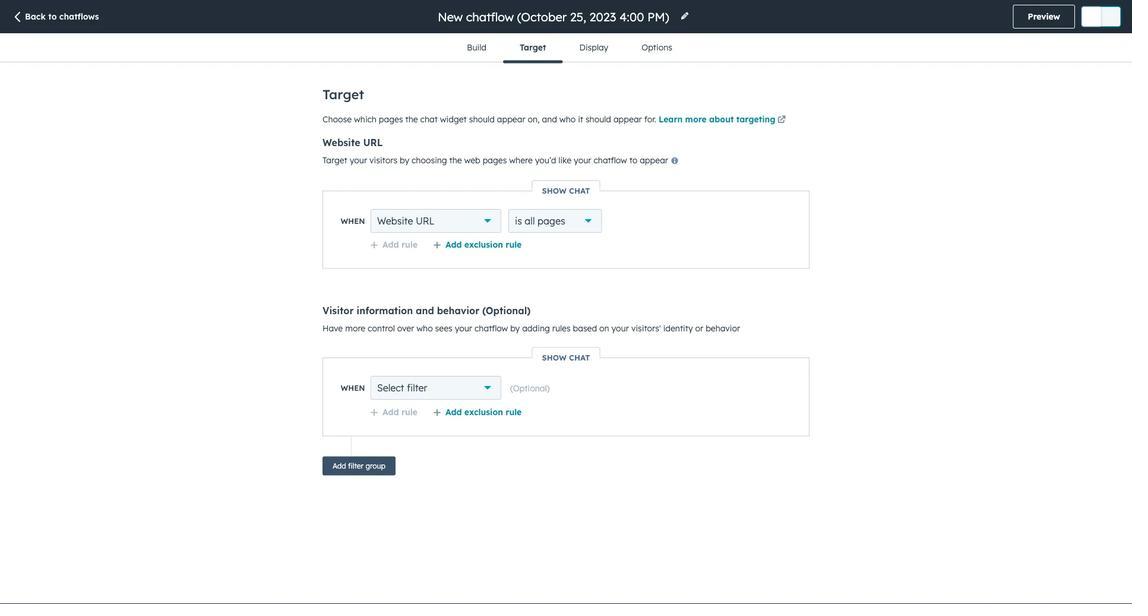 Task type: vqa. For each thing, say whether or not it's contained in the screenshot.
Select filter's SHOW CHAT
yes



Task type: locate. For each thing, give the bounding box(es) containing it.
options
[[642, 42, 672, 53]]

appear left on,
[[497, 114, 526, 124]]

or
[[695, 323, 703, 333]]

where
[[509, 155, 533, 165]]

website url
[[323, 137, 383, 149], [377, 215, 435, 227]]

1 vertical spatial chat
[[569, 353, 590, 362]]

show for select filter
[[542, 353, 567, 362]]

add rule button
[[370, 239, 418, 250], [370, 407, 418, 417]]

chatflow right like
[[594, 155, 627, 165]]

add rule down select filter
[[383, 407, 418, 417]]

0 horizontal spatial chatflow
[[475, 323, 508, 333]]

behavior right or on the bottom right of the page
[[706, 323, 740, 333]]

0 horizontal spatial pages
[[379, 114, 403, 124]]

filter left group at left
[[348, 462, 364, 470]]

1 vertical spatial chatflow
[[475, 323, 508, 333]]

filter right the select on the left of the page
[[407, 382, 427, 394]]

add exclusion rule down select filter popup button
[[446, 407, 522, 417]]

add rule button down website url popup button
[[370, 239, 418, 250]]

0 vertical spatial chat
[[569, 186, 590, 195]]

1 vertical spatial more
[[345, 323, 365, 333]]

show for website url
[[542, 186, 567, 195]]

like
[[559, 155, 572, 165]]

1 vertical spatial add rule button
[[370, 407, 418, 417]]

add rule
[[383, 239, 418, 250], [383, 407, 418, 417]]

2 horizontal spatial pages
[[538, 215, 565, 227]]

1 horizontal spatial who
[[560, 114, 576, 124]]

group
[[366, 462, 385, 470]]

should right widget
[[469, 114, 495, 124]]

build
[[467, 42, 486, 53]]

website
[[323, 137, 360, 149], [377, 215, 413, 227]]

when
[[341, 216, 365, 226], [341, 383, 365, 393]]

0 vertical spatial show chat link
[[533, 186, 600, 195]]

show chat down rules
[[542, 353, 590, 362]]

0 vertical spatial the
[[405, 114, 418, 124]]

1 vertical spatial show chat
[[542, 353, 590, 362]]

the left chat
[[405, 114, 418, 124]]

chat down based
[[569, 353, 590, 362]]

exclusion for website url
[[464, 239, 503, 250]]

target
[[520, 42, 546, 53], [323, 86, 364, 102], [323, 155, 347, 165]]

0 vertical spatial add exclusion rule button
[[433, 239, 522, 250]]

0 horizontal spatial should
[[469, 114, 495, 124]]

chatflow left adding
[[475, 323, 508, 333]]

1 vertical spatial website url
[[377, 215, 435, 227]]

1 vertical spatial the
[[449, 155, 462, 165]]

1 exclusion from the top
[[464, 239, 503, 250]]

more right 'learn'
[[685, 114, 707, 124]]

1 vertical spatial website
[[377, 215, 413, 227]]

1 vertical spatial filter
[[348, 462, 364, 470]]

1 show chat link from the top
[[533, 186, 600, 195]]

who
[[560, 114, 576, 124], [417, 323, 433, 333]]

about
[[709, 114, 734, 124]]

website url button
[[371, 209, 501, 233]]

target your visitors by choosing the web pages where you'd like your chatflow to appear
[[323, 155, 671, 165]]

2 add exclusion rule button from the top
[[433, 407, 522, 417]]

None field
[[437, 9, 673, 25]]

1 vertical spatial show
[[542, 353, 567, 362]]

show chat down like
[[542, 186, 590, 195]]

0 vertical spatial to
[[48, 11, 57, 22]]

when for select filter
[[341, 383, 365, 393]]

choose
[[323, 114, 352, 124]]

chat down like
[[569, 186, 590, 195]]

2 should from the left
[[586, 114, 611, 124]]

1 vertical spatial to
[[629, 155, 638, 165]]

choosing
[[412, 155, 447, 165]]

0 vertical spatial add rule
[[383, 239, 418, 250]]

2 add rule from the top
[[383, 407, 418, 417]]

pages
[[379, 114, 403, 124], [483, 155, 507, 165], [538, 215, 565, 227]]

2 vertical spatial pages
[[538, 215, 565, 227]]

pages right "all"
[[538, 215, 565, 227]]

1 chat from the top
[[569, 186, 590, 195]]

add
[[383, 239, 399, 250], [446, 239, 462, 250], [383, 407, 399, 417], [446, 407, 462, 417], [333, 462, 346, 470]]

show chat
[[542, 186, 590, 195], [542, 353, 590, 362]]

and
[[542, 114, 557, 124], [416, 304, 434, 316]]

0 vertical spatial who
[[560, 114, 576, 124]]

based
[[573, 323, 597, 333]]

target button
[[503, 33, 563, 63]]

and right on,
[[542, 114, 557, 124]]

show down rules
[[542, 353, 567, 362]]

0 horizontal spatial filter
[[348, 462, 364, 470]]

appear left for.
[[614, 114, 642, 124]]

target up choose
[[323, 86, 364, 102]]

navigation
[[450, 33, 689, 63]]

more
[[685, 114, 707, 124], [345, 323, 365, 333]]

add exclusion rule button down is
[[433, 239, 522, 250]]

add rule down website url popup button
[[383, 239, 418, 250]]

0 vertical spatial target
[[520, 42, 546, 53]]

navigation containing build
[[450, 33, 689, 63]]

0 vertical spatial chatflow
[[594, 155, 627, 165]]

1 vertical spatial url
[[416, 215, 435, 227]]

target right build on the top left of page
[[520, 42, 546, 53]]

add exclusion rule button for website url
[[433, 239, 522, 250]]

1 add rule from the top
[[383, 239, 418, 250]]

0 vertical spatial url
[[363, 137, 383, 149]]

more for learn
[[685, 114, 707, 124]]

chatflow
[[594, 155, 627, 165], [475, 323, 508, 333]]

by right 'visitors'
[[400, 155, 409, 165]]

back
[[25, 11, 46, 22]]

1 horizontal spatial website
[[377, 215, 413, 227]]

add exclusion rule button
[[433, 239, 522, 250], [433, 407, 522, 417]]

1 vertical spatial add rule
[[383, 407, 418, 417]]

2 show chat from the top
[[542, 353, 590, 362]]

0 vertical spatial and
[[542, 114, 557, 124]]

exclusion
[[464, 239, 503, 250], [464, 407, 503, 417]]

1 horizontal spatial filter
[[407, 382, 427, 394]]

when for website url
[[341, 216, 365, 226]]

filter inside popup button
[[407, 382, 427, 394]]

1 horizontal spatial by
[[510, 323, 520, 333]]

show
[[542, 186, 567, 195], [542, 353, 567, 362]]

2 add exclusion rule from the top
[[446, 407, 522, 417]]

0 vertical spatial behavior
[[437, 304, 480, 316]]

your right on
[[612, 323, 629, 333]]

0 vertical spatial filter
[[407, 382, 427, 394]]

2 show chat link from the top
[[533, 353, 600, 362]]

display
[[579, 42, 608, 53]]

pages right web
[[483, 155, 507, 165]]

add exclusion rule down is
[[446, 239, 522, 250]]

all
[[525, 215, 535, 227]]

exclusion down select filter popup button
[[464, 407, 503, 417]]

0 vertical spatial when
[[341, 216, 365, 226]]

1 horizontal spatial more
[[685, 114, 707, 124]]

0 horizontal spatial and
[[416, 304, 434, 316]]

the
[[405, 114, 418, 124], [449, 155, 462, 165]]

over
[[397, 323, 414, 333]]

show up is all pages popup button
[[542, 186, 567, 195]]

add exclusion rule for filter
[[446, 407, 522, 417]]

who left the it
[[560, 114, 576, 124]]

add exclusion rule button down select filter popup button
[[433, 407, 522, 417]]

1 horizontal spatial url
[[416, 215, 435, 227]]

is
[[515, 215, 522, 227]]

1 when from the top
[[341, 216, 365, 226]]

appear down for.
[[640, 155, 668, 165]]

1 add exclusion rule button from the top
[[433, 239, 522, 250]]

to
[[48, 11, 57, 22], [629, 155, 638, 165]]

filter inside button
[[348, 462, 364, 470]]

url
[[363, 137, 383, 149], [416, 215, 435, 227]]

0 vertical spatial add exclusion rule
[[446, 239, 522, 250]]

1 vertical spatial when
[[341, 383, 365, 393]]

exclusion down website url popup button
[[464, 239, 503, 250]]

1 vertical spatial show chat link
[[533, 353, 600, 362]]

behavior up sees
[[437, 304, 480, 316]]

preview
[[1028, 11, 1060, 22]]

0 vertical spatial add rule button
[[370, 239, 418, 250]]

more right the 'have'
[[345, 323, 365, 333]]

1 add exclusion rule from the top
[[446, 239, 522, 250]]

sees
[[435, 323, 453, 333]]

1 show from the top
[[542, 186, 567, 195]]

1 vertical spatial add exclusion rule button
[[433, 407, 522, 417]]

choose which pages the chat widget should appear on, and who it should appear for.
[[323, 114, 659, 124]]

by left adding
[[510, 323, 520, 333]]

behavior
[[437, 304, 480, 316], [706, 323, 740, 333]]

0 vertical spatial show
[[542, 186, 567, 195]]

1 horizontal spatial chatflow
[[594, 155, 627, 165]]

0 vertical spatial pages
[[379, 114, 403, 124]]

1 vertical spatial who
[[417, 323, 433, 333]]

by
[[400, 155, 409, 165], [510, 323, 520, 333]]

1 horizontal spatial the
[[449, 155, 462, 165]]

0 horizontal spatial more
[[345, 323, 365, 333]]

rule
[[402, 239, 418, 250], [506, 239, 522, 250], [402, 407, 418, 417], [506, 407, 522, 417]]

filter
[[407, 382, 427, 394], [348, 462, 364, 470]]

website inside popup button
[[377, 215, 413, 227]]

2 exclusion from the top
[[464, 407, 503, 417]]

pages right 'which'
[[379, 114, 403, 124]]

control
[[368, 323, 395, 333]]

should right the it
[[586, 114, 611, 124]]

0 vertical spatial by
[[400, 155, 409, 165]]

your
[[350, 155, 367, 165], [574, 155, 591, 165], [455, 323, 472, 333], [612, 323, 629, 333]]

show chat link down like
[[533, 186, 600, 195]]

should
[[469, 114, 495, 124], [586, 114, 611, 124]]

2 add rule button from the top
[[370, 407, 418, 417]]

select filter
[[377, 382, 427, 394]]

pages for all
[[538, 215, 565, 227]]

appear
[[497, 114, 526, 124], [614, 114, 642, 124], [640, 155, 668, 165]]

add rule button down the select on the left of the page
[[370, 407, 418, 417]]

1 should from the left
[[469, 114, 495, 124]]

and right the information
[[416, 304, 434, 316]]

1 horizontal spatial pages
[[483, 155, 507, 165]]

chat
[[569, 186, 590, 195], [569, 353, 590, 362]]

learn more about targeting
[[659, 114, 776, 124]]

2 chat from the top
[[569, 353, 590, 362]]

add filter group button
[[323, 457, 396, 476]]

0 vertical spatial more
[[685, 114, 707, 124]]

2 show from the top
[[542, 353, 567, 362]]

target down choose
[[323, 155, 347, 165]]

have
[[323, 323, 343, 333]]

1 show chat from the top
[[542, 186, 590, 195]]

who down visitor information and  behavior (optional)
[[417, 323, 433, 333]]

0 horizontal spatial to
[[48, 11, 57, 22]]

2 when from the top
[[341, 383, 365, 393]]

0 vertical spatial website
[[323, 137, 360, 149]]

(optional)
[[482, 304, 531, 316], [510, 383, 550, 393]]

1 horizontal spatial should
[[586, 114, 611, 124]]

show chat link down rules
[[533, 353, 600, 362]]

0 horizontal spatial website
[[323, 137, 360, 149]]

the left web
[[449, 155, 462, 165]]

1 vertical spatial add exclusion rule
[[446, 407, 522, 417]]

filter for select
[[407, 382, 427, 394]]

1 vertical spatial exclusion
[[464, 407, 503, 417]]

show chat link
[[533, 186, 600, 195], [533, 353, 600, 362]]

your right like
[[574, 155, 591, 165]]

add exclusion rule
[[446, 239, 522, 250], [446, 407, 522, 417]]

show chat link for select filter
[[533, 353, 600, 362]]

rules
[[552, 323, 571, 333]]

1 horizontal spatial behavior
[[706, 323, 740, 333]]

pages inside is all pages popup button
[[538, 215, 565, 227]]

0 horizontal spatial url
[[363, 137, 383, 149]]

0 vertical spatial show chat
[[542, 186, 590, 195]]

0 vertical spatial exclusion
[[464, 239, 503, 250]]

1 vertical spatial pages
[[483, 155, 507, 165]]

1 add rule button from the top
[[370, 239, 418, 250]]



Task type: describe. For each thing, give the bounding box(es) containing it.
url inside popup button
[[416, 215, 435, 227]]

it
[[578, 114, 583, 124]]

1 vertical spatial (optional)
[[510, 383, 550, 393]]

which
[[354, 114, 377, 124]]

chat for filter
[[569, 353, 590, 362]]

visitor information and  behavior (optional)
[[323, 304, 531, 316]]

add rule for website
[[383, 239, 418, 250]]

on
[[599, 323, 609, 333]]

learn more about targeting link
[[659, 113, 788, 127]]

add rule button for website
[[370, 239, 418, 250]]

visitors'
[[631, 323, 661, 333]]

select
[[377, 382, 404, 394]]

build button
[[450, 33, 503, 62]]

website url inside popup button
[[377, 215, 435, 227]]

1 vertical spatial and
[[416, 304, 434, 316]]

learn
[[659, 114, 683, 124]]

on,
[[528, 114, 540, 124]]

your left 'visitors'
[[350, 155, 367, 165]]

widget
[[440, 114, 467, 124]]

visitor
[[323, 304, 354, 316]]

chatflows
[[59, 11, 99, 22]]

web
[[464, 155, 480, 165]]

display button
[[563, 33, 625, 62]]

chat
[[420, 114, 438, 124]]

target inside button
[[520, 42, 546, 53]]

0 horizontal spatial who
[[417, 323, 433, 333]]

2 vertical spatial target
[[323, 155, 347, 165]]

1 horizontal spatial to
[[629, 155, 638, 165]]

back to chatflows
[[25, 11, 99, 22]]

your right sees
[[455, 323, 472, 333]]

0 horizontal spatial behavior
[[437, 304, 480, 316]]

more for have
[[345, 323, 365, 333]]

pages for which
[[379, 114, 403, 124]]

add filter group
[[333, 462, 385, 470]]

chat for url
[[569, 186, 590, 195]]

select filter button
[[371, 376, 501, 400]]

0 vertical spatial (optional)
[[482, 304, 531, 316]]

identity
[[663, 323, 693, 333]]

have more control over who sees your chatflow by adding rules based on your visitors' identity or behavior
[[323, 323, 740, 333]]

for.
[[644, 114, 656, 124]]

to inside button
[[48, 11, 57, 22]]

show chat for website url
[[542, 186, 590, 195]]

0 vertical spatial website url
[[323, 137, 383, 149]]

add rule button for select
[[370, 407, 418, 417]]

information
[[357, 304, 413, 316]]

1 vertical spatial behavior
[[706, 323, 740, 333]]

add exclusion rule for url
[[446, 239, 522, 250]]

0 horizontal spatial by
[[400, 155, 409, 165]]

is all pages button
[[509, 209, 602, 233]]

add exclusion rule button for select filter
[[433, 407, 522, 417]]

1 vertical spatial target
[[323, 86, 364, 102]]

back to chatflows button
[[12, 11, 99, 24]]

add rule for select
[[383, 407, 418, 417]]

link opens in a new window image
[[778, 113, 786, 127]]

options button
[[625, 33, 689, 62]]

preview button
[[1013, 5, 1075, 29]]

targeting
[[736, 114, 776, 124]]

visitors
[[370, 155, 397, 165]]

1 horizontal spatial and
[[542, 114, 557, 124]]

exclusion for select filter
[[464, 407, 503, 417]]

adding
[[522, 323, 550, 333]]

you'd
[[535, 155, 556, 165]]

filter for add
[[348, 462, 364, 470]]

0 horizontal spatial the
[[405, 114, 418, 124]]

is all pages
[[515, 215, 565, 227]]

show chat link for website url
[[533, 186, 600, 195]]

1 vertical spatial by
[[510, 323, 520, 333]]

show chat for select filter
[[542, 353, 590, 362]]

link opens in a new window image
[[778, 116, 786, 124]]



